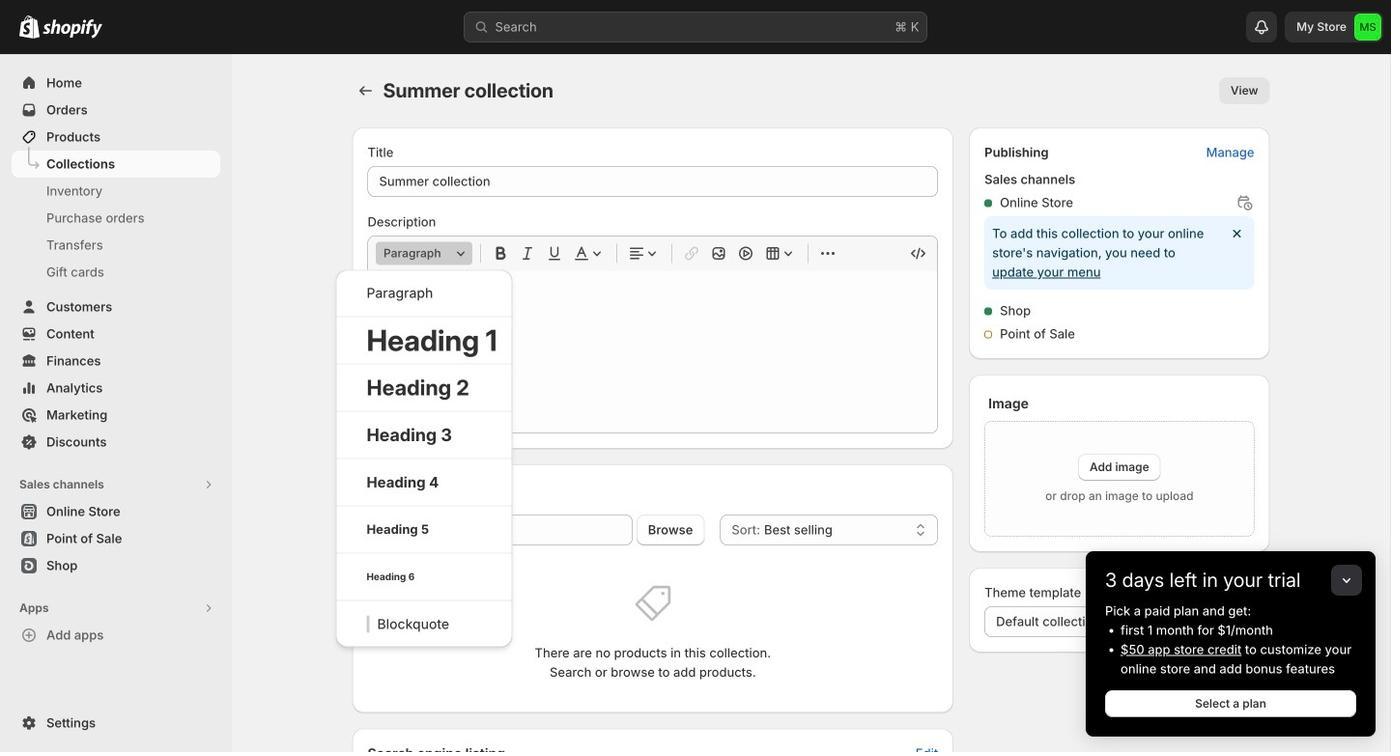Task type: describe. For each thing, give the bounding box(es) containing it.
1 horizontal spatial shopify image
[[43, 19, 102, 38]]

0 horizontal spatial shopify image
[[19, 15, 40, 38]]



Task type: locate. For each thing, give the bounding box(es) containing it.
no products image
[[634, 585, 672, 623]]

e.g. Summer collection, Under $100, Staff picks text field
[[368, 166, 938, 197]]

my store image
[[1355, 14, 1382, 41]]

status
[[985, 216, 1255, 290]]

Search products text field
[[399, 515, 633, 546]]

shopify image
[[19, 15, 40, 38], [43, 19, 102, 38]]



Task type: vqa. For each thing, say whether or not it's contained in the screenshot.
Search products text box
yes



